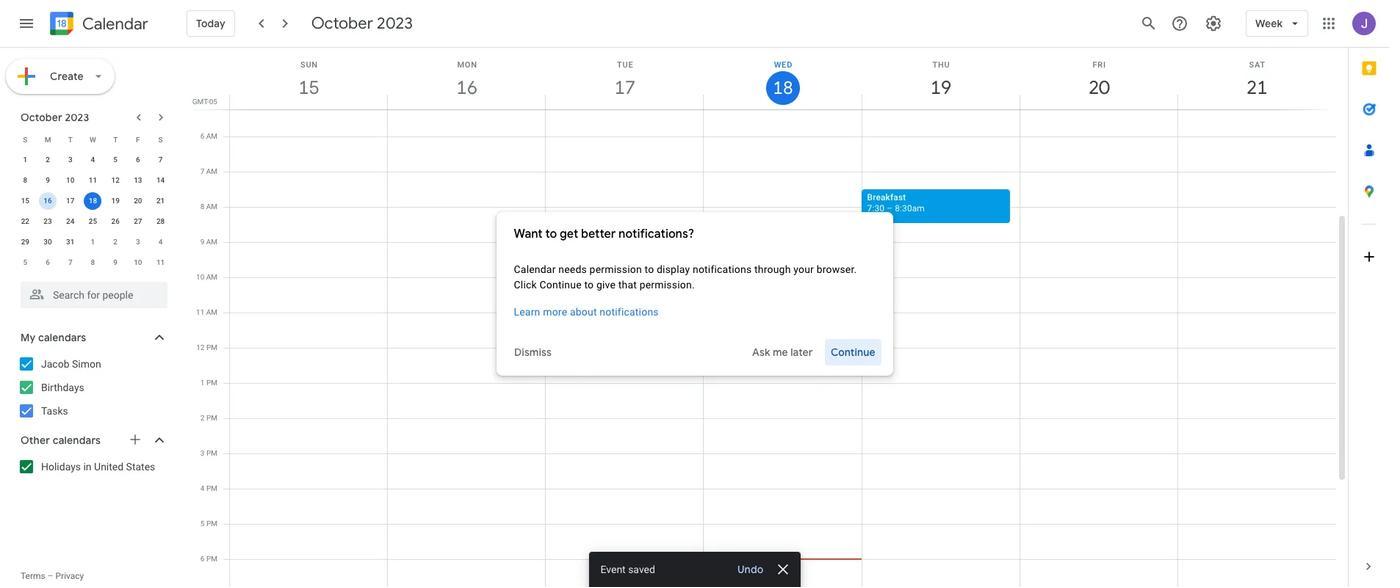 Task type: vqa. For each thing, say whether or not it's contained in the screenshot.


Task type: locate. For each thing, give the bounding box(es) containing it.
learn more about notifications link
[[514, 306, 659, 318]]

calendars up the jacob
[[38, 331, 86, 345]]

my calendars button
[[3, 326, 182, 350]]

calendars up in
[[53, 434, 101, 447]]

3 row from the top
[[14, 170, 172, 191]]

s right "f"
[[158, 136, 163, 144]]

row down w
[[14, 150, 172, 170]]

am down '8 am'
[[206, 238, 217, 246]]

8 am
[[200, 203, 217, 211]]

8 for 8 am
[[200, 203, 204, 211]]

6 for 6 am
[[200, 132, 204, 140]]

2 vertical spatial 1
[[200, 379, 205, 387]]

2 pm from the top
[[206, 379, 217, 387]]

row
[[14, 129, 172, 150], [14, 150, 172, 170], [14, 170, 172, 191], [14, 191, 172, 212], [14, 212, 172, 232], [14, 232, 172, 253], [14, 253, 172, 273]]

12 down 11 am
[[196, 344, 205, 352]]

november 3 element
[[129, 234, 147, 251]]

8 down november 1 element
[[91, 259, 95, 267]]

want to get better notifications? alert dialog
[[496, 212, 893, 376]]

1 vertical spatial notifications
[[600, 306, 659, 318]]

18, today element
[[84, 192, 102, 210]]

–
[[887, 204, 893, 214], [48, 572, 53, 582]]

want to get better notifications?
[[514, 227, 694, 241]]

1 horizontal spatial 9
[[113, 259, 118, 267]]

7 inside grid
[[200, 168, 204, 176]]

24
[[66, 217, 75, 226]]

notifications down that
[[600, 306, 659, 318]]

0 vertical spatial 10
[[66, 176, 75, 184]]

1 horizontal spatial 4
[[159, 238, 163, 246]]

5 down 29 element
[[23, 259, 27, 267]]

pm for 3 pm
[[206, 450, 217, 458]]

14
[[156, 176, 165, 184]]

1 horizontal spatial 8
[[91, 259, 95, 267]]

states
[[126, 461, 155, 473]]

learn
[[514, 306, 540, 318]]

2 vertical spatial 3
[[200, 450, 205, 458]]

1 vertical spatial october 2023
[[21, 111, 89, 124]]

5 pm from the top
[[206, 485, 217, 493]]

1 horizontal spatial calendar
[[514, 263, 556, 275]]

3 pm from the top
[[206, 414, 217, 422]]

2 horizontal spatial 2
[[200, 414, 205, 422]]

am down 9 am
[[206, 273, 217, 281]]

am up 12 pm in the left bottom of the page
[[206, 309, 217, 317]]

9 inside grid
[[200, 238, 204, 246]]

1 up 15
[[23, 156, 27, 164]]

row up "18"
[[14, 170, 172, 191]]

– right terms
[[48, 572, 53, 582]]

17
[[66, 197, 75, 205]]

10 up 17
[[66, 176, 75, 184]]

1 horizontal spatial s
[[158, 136, 163, 144]]

my calendars list
[[3, 353, 182, 423]]

1 row from the top
[[14, 129, 172, 150]]

2 vertical spatial to
[[584, 279, 594, 291]]

t left "f"
[[113, 136, 118, 144]]

0 vertical spatial 5
[[113, 156, 118, 164]]

27 element
[[129, 213, 147, 231]]

pm up 2 pm
[[206, 379, 217, 387]]

1 vertical spatial 3
[[136, 238, 140, 246]]

november 11 element
[[152, 254, 169, 272]]

29
[[21, 238, 29, 246]]

4 row from the top
[[14, 191, 172, 212]]

6 am
[[200, 132, 217, 140]]

31 element
[[62, 234, 79, 251]]

1 horizontal spatial 10
[[134, 259, 142, 267]]

november 4 element
[[152, 234, 169, 251]]

privacy
[[55, 572, 84, 582]]

am for 8 am
[[206, 203, 217, 211]]

0 horizontal spatial notifications
[[600, 306, 659, 318]]

pm down 2 pm
[[206, 450, 217, 458]]

0 vertical spatial 7
[[159, 156, 163, 164]]

1 horizontal spatial october 2023
[[311, 13, 413, 34]]

2
[[46, 156, 50, 164], [113, 238, 118, 246], [200, 414, 205, 422]]

2 horizontal spatial 10
[[196, 273, 204, 281]]

column header
[[229, 48, 388, 109], [387, 48, 546, 109], [545, 48, 704, 109], [703, 48, 862, 109], [861, 48, 1020, 109], [1020, 48, 1178, 109], [1178, 48, 1336, 109]]

3 for november 3 element
[[136, 238, 140, 246]]

5 up 12 element
[[113, 156, 118, 164]]

3 am from the top
[[206, 203, 217, 211]]

4 down 28 element
[[159, 238, 163, 246]]

6 am from the top
[[206, 309, 217, 317]]

0 vertical spatial 2
[[46, 156, 50, 164]]

1 horizontal spatial 11
[[156, 259, 165, 267]]

to
[[545, 227, 557, 241], [645, 263, 654, 275], [584, 279, 594, 291]]

1 horizontal spatial 7
[[159, 156, 163, 164]]

0 vertical spatial october
[[311, 13, 373, 34]]

0 vertical spatial to
[[545, 227, 557, 241]]

get
[[560, 227, 578, 241]]

0 vertical spatial calendar
[[82, 14, 148, 34]]

2 vertical spatial 4
[[200, 485, 205, 493]]

row containing 1
[[14, 150, 172, 170]]

30 element
[[39, 234, 57, 251]]

23
[[44, 217, 52, 226]]

0 horizontal spatial to
[[545, 227, 557, 241]]

14 element
[[152, 172, 169, 190]]

1 horizontal spatial 12
[[196, 344, 205, 352]]

4 down w
[[91, 156, 95, 164]]

calendar
[[82, 14, 148, 34], [514, 263, 556, 275]]

5 down 4 pm
[[200, 520, 205, 528]]

1 horizontal spatial t
[[113, 136, 118, 144]]

9 up 10 am
[[200, 238, 204, 246]]

12 inside october 2023 grid
[[111, 176, 120, 184]]

13
[[134, 176, 142, 184]]

None search field
[[0, 276, 182, 309]]

event saved
[[601, 564, 655, 576]]

grid
[[188, 48, 1348, 588]]

pm for 5 pm
[[206, 520, 217, 528]]

20 element
[[129, 192, 147, 210]]

7 down 31 element
[[68, 259, 72, 267]]

0 vertical spatial –
[[887, 204, 893, 214]]

w
[[90, 136, 96, 144]]

pm down 1 pm
[[206, 414, 217, 422]]

row down november 1 element
[[14, 253, 172, 273]]

0 horizontal spatial october 2023
[[21, 111, 89, 124]]

november 6 element
[[39, 254, 57, 272]]

1 vertical spatial to
[[645, 263, 654, 275]]

0 vertical spatial 2023
[[377, 13, 413, 34]]

undo button
[[732, 563, 770, 577]]

7 up the 14
[[159, 156, 163, 164]]

am up 9 am
[[206, 203, 217, 211]]

1 vertical spatial calendars
[[53, 434, 101, 447]]

october 2023
[[311, 13, 413, 34], [21, 111, 89, 124]]

breakfast
[[867, 192, 906, 203]]

0 vertical spatial calendars
[[38, 331, 86, 345]]

1 horizontal spatial 2
[[113, 238, 118, 246]]

notifications
[[693, 263, 752, 275], [600, 306, 659, 318]]

9 down november 2 element
[[113, 259, 118, 267]]

that
[[618, 279, 637, 291]]

row containing 22
[[14, 212, 172, 232]]

11
[[89, 176, 97, 184], [156, 259, 165, 267], [196, 309, 204, 317]]

row up the "25"
[[14, 191, 172, 212]]

1 down 25 element
[[91, 238, 95, 246]]

3 up 10 element
[[68, 156, 72, 164]]

7:30
[[867, 204, 885, 214]]

8 up 9 am
[[200, 203, 204, 211]]

gmt-
[[192, 98, 209, 106]]

5 row from the top
[[14, 212, 172, 232]]

1 vertical spatial 1
[[91, 238, 95, 246]]

2 pm
[[200, 414, 217, 422]]

0 horizontal spatial 11
[[89, 176, 97, 184]]

1 t from the left
[[68, 136, 73, 144]]

0 horizontal spatial –
[[48, 572, 53, 582]]

6 pm
[[200, 555, 217, 564]]

11 inside november 11 element
[[156, 259, 165, 267]]

1 vertical spatial 7
[[200, 168, 204, 176]]

row containing 15
[[14, 191, 172, 212]]

am for 7 am
[[206, 168, 217, 176]]

2 up 3 pm
[[200, 414, 205, 422]]

2 horizontal spatial 3
[[200, 450, 205, 458]]

11 am
[[196, 309, 217, 317]]

1 vertical spatial calendar
[[514, 263, 556, 275]]

8 for november 8 element
[[91, 259, 95, 267]]

calendar for calendar needs permission to display notifications through your browser. click continue to give that permission.
[[514, 263, 556, 275]]

– inside breakfast 7:30 – 8:30am
[[887, 204, 893, 214]]

permission
[[590, 263, 642, 275]]

row up november 8 element
[[14, 232, 172, 253]]

2 am from the top
[[206, 168, 217, 176]]

4 pm
[[200, 485, 217, 493]]

6 down '30' 'element'
[[46, 259, 50, 267]]

1 inside grid
[[200, 379, 205, 387]]

11 down november 4 element
[[156, 259, 165, 267]]

2 horizontal spatial 8
[[200, 203, 204, 211]]

2 horizontal spatial 9
[[200, 238, 204, 246]]

needs
[[559, 263, 587, 275]]

november 2 element
[[107, 234, 124, 251]]

to left "get"
[[545, 227, 557, 241]]

0 horizontal spatial s
[[23, 136, 27, 144]]

0 horizontal spatial 10
[[66, 176, 75, 184]]

2 vertical spatial 7
[[68, 259, 72, 267]]

in
[[83, 461, 92, 473]]

16 cell
[[37, 191, 59, 212]]

more
[[543, 306, 567, 318]]

2 horizontal spatial 7
[[200, 168, 204, 176]]

2 vertical spatial 11
[[196, 309, 204, 317]]

3 down 2 pm
[[200, 450, 205, 458]]

0 vertical spatial 1
[[23, 156, 27, 164]]

terms
[[21, 572, 45, 582]]

4 am from the top
[[206, 238, 217, 246]]

3 down 27 element
[[136, 238, 140, 246]]

6
[[200, 132, 204, 140], [136, 156, 140, 164], [46, 259, 50, 267], [200, 555, 205, 564]]

tab list
[[1349, 48, 1389, 547]]

1 vertical spatial 5
[[23, 259, 27, 267]]

1 vertical spatial 10
[[134, 259, 142, 267]]

calendar heading
[[79, 14, 148, 34]]

am up '8 am'
[[206, 168, 217, 176]]

pm up the 5 pm
[[206, 485, 217, 493]]

6 pm from the top
[[206, 520, 217, 528]]

0 vertical spatial 4
[[91, 156, 95, 164]]

november 8 element
[[84, 254, 102, 272]]

7 down 6 am
[[200, 168, 204, 176]]

calendars
[[38, 331, 86, 345], [53, 434, 101, 447]]

16 element
[[39, 192, 57, 210]]

s left "m"
[[23, 136, 27, 144]]

8 inside grid
[[200, 203, 204, 211]]

privacy link
[[55, 572, 84, 582]]

9 for 9 am
[[200, 238, 204, 246]]

8 up 15
[[23, 176, 27, 184]]

12
[[111, 176, 120, 184], [196, 344, 205, 352]]

10 down november 3 element
[[134, 259, 142, 267]]

4 column header from the left
[[703, 48, 862, 109]]

05
[[209, 98, 217, 106]]

2 for november 2 element
[[113, 238, 118, 246]]

10 for 10 element
[[66, 176, 75, 184]]

pm up 1 pm
[[206, 344, 217, 352]]

2 inside grid
[[200, 414, 205, 422]]

31
[[66, 238, 75, 246]]

18 cell
[[82, 191, 104, 212]]

0 horizontal spatial 5
[[23, 259, 27, 267]]

12 inside grid
[[196, 344, 205, 352]]

0 horizontal spatial 9
[[46, 176, 50, 184]]

1 horizontal spatial october
[[311, 13, 373, 34]]

22 element
[[16, 213, 34, 231]]

2 vertical spatial 8
[[91, 259, 95, 267]]

1 vertical spatial 11
[[156, 259, 165, 267]]

november 10 element
[[129, 254, 147, 272]]

2 row from the top
[[14, 150, 172, 170]]

2 vertical spatial 2
[[200, 414, 205, 422]]

26 element
[[107, 213, 124, 231]]

3 pm
[[200, 450, 217, 458]]

1 vertical spatial 12
[[196, 344, 205, 352]]

2023
[[377, 13, 413, 34], [65, 111, 89, 124]]

am down 05
[[206, 132, 217, 140]]

2 vertical spatial 10
[[196, 273, 204, 281]]

want to get better notifications? heading
[[514, 225, 875, 243]]

11 for 11 am
[[196, 309, 204, 317]]

9 up 16
[[46, 176, 50, 184]]

november 5 element
[[16, 254, 34, 272]]

0 horizontal spatial calendar
[[82, 14, 148, 34]]

0 vertical spatial 9
[[46, 176, 50, 184]]

1 vertical spatial 2
[[113, 238, 118, 246]]

2 horizontal spatial 5
[[200, 520, 205, 528]]

gmt-05
[[192, 98, 217, 106]]

18
[[89, 197, 97, 205]]

pm
[[206, 344, 217, 352], [206, 379, 217, 387], [206, 414, 217, 422], [206, 450, 217, 458], [206, 485, 217, 493], [206, 520, 217, 528], [206, 555, 217, 564]]

8
[[23, 176, 27, 184], [200, 203, 204, 211], [91, 259, 95, 267]]

16
[[44, 197, 52, 205]]

am
[[206, 132, 217, 140], [206, 168, 217, 176], [206, 203, 217, 211], [206, 238, 217, 246], [206, 273, 217, 281], [206, 309, 217, 317]]

0 vertical spatial 8
[[23, 176, 27, 184]]

2 vertical spatial 5
[[200, 520, 205, 528]]

2 horizontal spatial 4
[[200, 485, 205, 493]]

2 horizontal spatial 11
[[196, 309, 204, 317]]

1 horizontal spatial notifications
[[693, 263, 752, 275]]

to left 'give'
[[584, 279, 594, 291]]

0 horizontal spatial 12
[[111, 176, 120, 184]]

0 horizontal spatial 7
[[68, 259, 72, 267]]

6 for 6 pm
[[200, 555, 205, 564]]

11 element
[[84, 172, 102, 190]]

0 horizontal spatial 2023
[[65, 111, 89, 124]]

pm down the 5 pm
[[206, 555, 217, 564]]

simon
[[72, 359, 101, 370]]

3 for 3 pm
[[200, 450, 205, 458]]

notifications inside calendar needs permission to display notifications through your browser. click continue to give that permission.
[[693, 263, 752, 275]]

10 up 11 am
[[196, 273, 204, 281]]

30
[[44, 238, 52, 246]]

1 horizontal spatial –
[[887, 204, 893, 214]]

7
[[159, 156, 163, 164], [200, 168, 204, 176], [68, 259, 72, 267]]

7 pm from the top
[[206, 555, 217, 564]]

6 down gmt-
[[200, 132, 204, 140]]

1 vertical spatial 4
[[159, 238, 163, 246]]

row containing 8
[[14, 170, 172, 191]]

click
[[514, 279, 537, 291]]

your
[[794, 263, 814, 275]]

1 horizontal spatial to
[[584, 279, 594, 291]]

0 vertical spatial notifications
[[693, 263, 752, 275]]

1 vertical spatial 8
[[200, 203, 204, 211]]

4 up the 5 pm
[[200, 485, 205, 493]]

october
[[311, 13, 373, 34], [21, 111, 62, 124]]

row group
[[14, 150, 172, 273]]

am for 10 am
[[206, 273, 217, 281]]

1 pm
[[200, 379, 217, 387]]

pm down 4 pm
[[206, 520, 217, 528]]

1 horizontal spatial 2023
[[377, 13, 413, 34]]

calendar inside calendar needs permission to display notifications through your browser. click continue to give that permission.
[[514, 263, 556, 275]]

to up permission.
[[645, 263, 654, 275]]

2 down "m"
[[46, 156, 50, 164]]

12 up 19
[[111, 176, 120, 184]]

jacob
[[41, 359, 69, 370]]

row up 11 "element"
[[14, 129, 172, 150]]

4
[[91, 156, 95, 164], [159, 238, 163, 246], [200, 485, 205, 493]]

4 pm from the top
[[206, 450, 217, 458]]

t
[[68, 136, 73, 144], [113, 136, 118, 144]]

3
[[68, 156, 72, 164], [136, 238, 140, 246], [200, 450, 205, 458]]

25 element
[[84, 213, 102, 231]]

0 vertical spatial 12
[[111, 176, 120, 184]]

4 inside grid
[[200, 485, 205, 493]]

about
[[570, 306, 597, 318]]

9
[[46, 176, 50, 184], [200, 238, 204, 246], [113, 259, 118, 267]]

3 column header from the left
[[545, 48, 704, 109]]

23 element
[[39, 213, 57, 231]]

6 down the 5 pm
[[200, 555, 205, 564]]

2 vertical spatial 9
[[113, 259, 118, 267]]

1 horizontal spatial 3
[[136, 238, 140, 246]]

1 vertical spatial october
[[21, 111, 62, 124]]

0 horizontal spatial 1
[[23, 156, 27, 164]]

7 for 7 am
[[200, 168, 204, 176]]

display
[[657, 263, 690, 275]]

7 row from the top
[[14, 253, 172, 273]]

2 s from the left
[[158, 136, 163, 144]]

2 down 26 element
[[113, 238, 118, 246]]

11 up "18"
[[89, 176, 97, 184]]

through
[[755, 263, 791, 275]]

11 inside 11 "element"
[[89, 176, 97, 184]]

6 row from the top
[[14, 232, 172, 253]]

t left w
[[68, 136, 73, 144]]

to inside want to get better notifications? heading
[[545, 227, 557, 241]]

4 for november 4 element
[[159, 238, 163, 246]]

row down 18, today element
[[14, 212, 172, 232]]

0 vertical spatial 11
[[89, 176, 97, 184]]

0 horizontal spatial 3
[[68, 156, 72, 164]]

terms link
[[21, 572, 45, 582]]

5 inside grid
[[200, 520, 205, 528]]

0 horizontal spatial 2
[[46, 156, 50, 164]]

notifications down want to get better notifications? heading
[[693, 263, 752, 275]]

10
[[66, 176, 75, 184], [134, 259, 142, 267], [196, 273, 204, 281]]

1 horizontal spatial 1
[[91, 238, 95, 246]]

22
[[21, 217, 29, 226]]

0 horizontal spatial t
[[68, 136, 73, 144]]

11 down 10 am
[[196, 309, 204, 317]]

1 am from the top
[[206, 132, 217, 140]]

1 down 12 pm in the left bottom of the page
[[200, 379, 205, 387]]

1 pm from the top
[[206, 344, 217, 352]]

2 horizontal spatial 1
[[200, 379, 205, 387]]

1 vertical spatial 9
[[200, 238, 204, 246]]

– down breakfast
[[887, 204, 893, 214]]

calendar needs permission to display notifications through your browser. click continue to give that permission.
[[514, 263, 857, 291]]

12 pm
[[196, 344, 217, 352]]

5 am from the top
[[206, 273, 217, 281]]



Task type: describe. For each thing, give the bounding box(es) containing it.
10 for november 10 element
[[134, 259, 142, 267]]

terms – privacy
[[21, 572, 84, 582]]

6 for november 6 element
[[46, 259, 50, 267]]

1 horizontal spatial 5
[[113, 156, 118, 164]]

1 s from the left
[[23, 136, 27, 144]]

pm for 1 pm
[[206, 379, 217, 387]]

undo
[[738, 564, 764, 577]]

20
[[134, 197, 142, 205]]

12 for 12
[[111, 176, 120, 184]]

united
[[94, 461, 124, 473]]

10 for 10 am
[[196, 273, 204, 281]]

row containing 5
[[14, 253, 172, 273]]

7 for november 7 element
[[68, 259, 72, 267]]

12 element
[[107, 172, 124, 190]]

15 element
[[16, 192, 34, 210]]

6 down "f"
[[136, 156, 140, 164]]

november 9 element
[[107, 254, 124, 272]]

october 2023 grid
[[14, 129, 172, 273]]

17 element
[[62, 192, 79, 210]]

f
[[136, 136, 140, 144]]

25
[[89, 217, 97, 226]]

row group containing 1
[[14, 150, 172, 273]]

calendar element
[[47, 9, 148, 41]]

4 for 4 pm
[[200, 485, 205, 493]]

8:30am
[[895, 204, 925, 214]]

pm for 12 pm
[[206, 344, 217, 352]]

19
[[111, 197, 120, 205]]

1 for november 1 element
[[91, 238, 95, 246]]

my
[[21, 331, 36, 345]]

want
[[514, 227, 543, 241]]

permission.
[[640, 279, 695, 291]]

11 for november 11 element
[[156, 259, 165, 267]]

november 7 element
[[62, 254, 79, 272]]

better
[[581, 227, 616, 241]]

pm for 4 pm
[[206, 485, 217, 493]]

browser.
[[817, 263, 857, 275]]

5 column header from the left
[[861, 48, 1020, 109]]

1 vertical spatial –
[[48, 572, 53, 582]]

9 am
[[200, 238, 217, 246]]

am for 6 am
[[206, 132, 217, 140]]

7 column header from the left
[[1178, 48, 1336, 109]]

saved
[[628, 564, 655, 576]]

today
[[196, 17, 225, 30]]

pm for 2 pm
[[206, 414, 217, 422]]

tasks
[[41, 406, 68, 417]]

15
[[21, 197, 29, 205]]

holidays in united states
[[41, 461, 155, 473]]

1 for 1 pm
[[200, 379, 205, 387]]

21 element
[[152, 192, 169, 210]]

2 for 2 pm
[[200, 414, 205, 422]]

27
[[134, 217, 142, 226]]

continue
[[540, 279, 582, 291]]

pm for 6 pm
[[206, 555, 217, 564]]

notifications?
[[619, 227, 694, 241]]

m
[[45, 136, 51, 144]]

19 element
[[107, 192, 124, 210]]

holidays
[[41, 461, 81, 473]]

other calendars button
[[3, 429, 182, 453]]

0 horizontal spatial 4
[[91, 156, 95, 164]]

2 column header from the left
[[387, 48, 546, 109]]

11 for 11 "element"
[[89, 176, 97, 184]]

calendar for calendar
[[82, 14, 148, 34]]

grid containing breakfast
[[188, 48, 1348, 588]]

6 column header from the left
[[1020, 48, 1178, 109]]

12 for 12 pm
[[196, 344, 205, 352]]

november 1 element
[[84, 234, 102, 251]]

5 for the november 5 element
[[23, 259, 27, 267]]

5 pm
[[200, 520, 217, 528]]

row containing 29
[[14, 232, 172, 253]]

26
[[111, 217, 120, 226]]

today button
[[187, 10, 235, 37]]

main drawer image
[[18, 15, 35, 32]]

jacob simon
[[41, 359, 101, 370]]

am for 11 am
[[206, 309, 217, 317]]

9 for november 9 element
[[113, 259, 118, 267]]

0 vertical spatial 3
[[68, 156, 72, 164]]

29 element
[[16, 234, 34, 251]]

row containing s
[[14, 129, 172, 150]]

2 horizontal spatial to
[[645, 263, 654, 275]]

21
[[156, 197, 165, 205]]

2 t from the left
[[113, 136, 118, 144]]

1 vertical spatial 2023
[[65, 111, 89, 124]]

28
[[156, 217, 165, 226]]

other calendars
[[21, 434, 101, 447]]

event
[[601, 564, 626, 576]]

10 element
[[62, 172, 79, 190]]

am for 9 am
[[206, 238, 217, 246]]

give
[[596, 279, 616, 291]]

5 for 5 pm
[[200, 520, 205, 528]]

1 column header from the left
[[229, 48, 388, 109]]

calendars for my calendars
[[38, 331, 86, 345]]

calendars for other calendars
[[53, 434, 101, 447]]

my calendars
[[21, 331, 86, 345]]

0 horizontal spatial october
[[21, 111, 62, 124]]

13 element
[[129, 172, 147, 190]]

24 element
[[62, 213, 79, 231]]

learn more about notifications
[[514, 306, 659, 318]]

0 horizontal spatial 8
[[23, 176, 27, 184]]

28 element
[[152, 213, 169, 231]]

7 am
[[200, 168, 217, 176]]

10 am
[[196, 273, 217, 281]]

0 vertical spatial october 2023
[[311, 13, 413, 34]]

other
[[21, 434, 50, 447]]

birthdays
[[41, 382, 84, 394]]

breakfast 7:30 – 8:30am
[[867, 192, 925, 214]]



